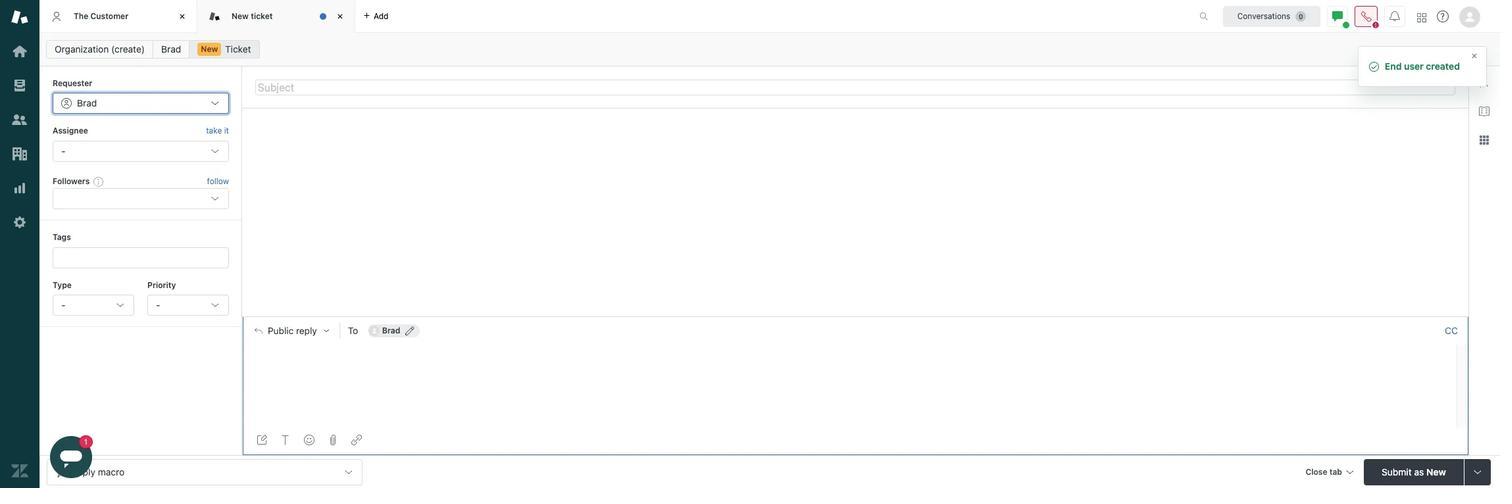 Task type: describe. For each thing, give the bounding box(es) containing it.
created
[[1426, 61, 1460, 72]]

end
[[1385, 61, 1402, 72]]

new ticket tab
[[197, 0, 355, 33]]

customers image
[[11, 111, 28, 128]]

take it button
[[206, 125, 229, 138]]

end user created status
[[1358, 46, 1487, 87]]

cc button
[[1445, 325, 1458, 337]]

(create)
[[111, 43, 145, 55]]

apply macro
[[71, 466, 124, 477]]

assignee element
[[53, 141, 229, 162]]

take
[[206, 126, 222, 136]]

main element
[[0, 0, 39, 488]]

klobrad84@gmail.com image
[[369, 326, 380, 336]]

priority
[[147, 280, 176, 290]]

ticket
[[251, 11, 273, 21]]

conversations
[[1238, 11, 1291, 21]]

tabs tab list
[[39, 0, 1186, 33]]

format text image
[[280, 435, 291, 446]]

conversations button
[[1223, 6, 1321, 27]]

public reply button
[[243, 317, 339, 345]]

zendesk support image
[[11, 9, 28, 26]]

brad for requester
[[77, 98, 97, 109]]

end user created
[[1385, 61, 1460, 72]]

zendesk products image
[[1418, 13, 1427, 22]]

customer
[[90, 11, 128, 21]]

organization
[[55, 43, 109, 55]]

draft mode image
[[257, 435, 267, 446]]

close image inside 'new ticket' tab
[[334, 10, 347, 23]]

info on adding followers image
[[94, 176, 104, 187]]

- for priority
[[156, 299, 160, 311]]

Subject field
[[255, 79, 1456, 95]]

user
[[1404, 61, 1424, 72]]

edit user image
[[406, 327, 415, 336]]

followers element
[[53, 188, 229, 209]]

submit as new
[[1382, 466, 1446, 477]]

get started image
[[11, 43, 28, 60]]

macro
[[98, 466, 124, 477]]

- button for priority
[[147, 295, 229, 316]]

requester element
[[53, 93, 229, 114]]

close image inside the customer tab
[[176, 10, 189, 23]]

minimize composer image
[[850, 311, 861, 322]]

2 vertical spatial new
[[1427, 466, 1446, 477]]

apps image
[[1479, 135, 1490, 145]]

take it
[[206, 126, 229, 136]]

apply
[[71, 466, 95, 477]]

requester
[[53, 78, 92, 88]]

notifications image
[[1390, 11, 1400, 21]]

tab
[[1330, 467, 1342, 477]]

get help image
[[1437, 11, 1449, 22]]

new for new
[[201, 44, 218, 54]]

the customer
[[74, 11, 128, 21]]

button displays agent's chat status as online. image
[[1333, 11, 1343, 21]]

insert emojis image
[[304, 435, 315, 446]]

customer context image
[[1479, 77, 1490, 88]]



Task type: locate. For each thing, give the bounding box(es) containing it.
reporting image
[[11, 180, 28, 197]]

ticket
[[225, 43, 251, 55]]

zendesk image
[[11, 463, 28, 480]]

2 - button from the left
[[147, 295, 229, 316]]

public reply
[[268, 326, 317, 336]]

secondary element
[[39, 36, 1500, 63]]

brad down requester
[[77, 98, 97, 109]]

the customer tab
[[39, 0, 197, 33]]

new ticket
[[232, 11, 273, 21]]

- down assignee
[[61, 145, 65, 156]]

brad
[[161, 43, 181, 55], [77, 98, 97, 109], [382, 326, 400, 336]]

close
[[1306, 467, 1328, 477]]

1 horizontal spatial - button
[[147, 295, 229, 316]]

1 horizontal spatial close image
[[334, 10, 347, 23]]

brad right klobrad84@gmail.com image
[[382, 326, 400, 336]]

2 horizontal spatial new
[[1427, 466, 1446, 477]]

0 horizontal spatial - button
[[53, 295, 134, 316]]

2 horizontal spatial brad
[[382, 326, 400, 336]]

add link (cmd k) image
[[351, 435, 362, 446]]

close tab
[[1306, 467, 1342, 477]]

public
[[268, 326, 294, 336]]

as
[[1415, 466, 1424, 477]]

close tab button
[[1300, 459, 1359, 487]]

to
[[348, 325, 358, 336]]

- button down priority
[[147, 295, 229, 316]]

new inside secondary element
[[201, 44, 218, 54]]

close image
[[176, 10, 189, 23], [334, 10, 347, 23]]

- inside assignee element
[[61, 145, 65, 156]]

close image left add popup button
[[334, 10, 347, 23]]

reply
[[296, 326, 317, 336]]

organization (create)
[[55, 43, 145, 55]]

tags
[[53, 232, 71, 242]]

- for type
[[61, 299, 65, 311]]

0 vertical spatial new
[[232, 11, 249, 21]]

type
[[53, 280, 72, 290]]

1 horizontal spatial brad
[[161, 43, 181, 55]]

- down type
[[61, 299, 65, 311]]

brad inside secondary element
[[161, 43, 181, 55]]

1 close image from the left
[[176, 10, 189, 23]]

organization (create) button
[[46, 40, 153, 59]]

add attachment image
[[328, 435, 338, 446]]

Tags field
[[63, 251, 217, 264]]

0 horizontal spatial brad
[[77, 98, 97, 109]]

admin image
[[11, 214, 28, 231]]

the
[[74, 11, 88, 21]]

-
[[61, 145, 65, 156], [61, 299, 65, 311], [156, 299, 160, 311]]

new inside tab
[[232, 11, 249, 21]]

follow button
[[207, 176, 229, 188]]

followers
[[53, 176, 90, 186]]

1 vertical spatial brad
[[77, 98, 97, 109]]

0 horizontal spatial close image
[[176, 10, 189, 23]]

brad right (create)
[[161, 43, 181, 55]]

1 vertical spatial new
[[201, 44, 218, 54]]

2 close image from the left
[[334, 10, 347, 23]]

- button
[[53, 295, 134, 316], [147, 295, 229, 316]]

cc
[[1445, 325, 1458, 336]]

close image up brad link
[[176, 10, 189, 23]]

new
[[232, 11, 249, 21], [201, 44, 218, 54], [1427, 466, 1446, 477]]

displays possible ticket submission types image
[[1473, 467, 1483, 477]]

it
[[224, 126, 229, 136]]

close image
[[1471, 52, 1479, 60]]

brad inside requester element
[[77, 98, 97, 109]]

assignee
[[53, 126, 88, 136]]

1 - button from the left
[[53, 295, 134, 316]]

0 horizontal spatial new
[[201, 44, 218, 54]]

organizations image
[[11, 145, 28, 163]]

0 vertical spatial brad
[[161, 43, 181, 55]]

new for new ticket
[[232, 11, 249, 21]]

brad for to
[[382, 326, 400, 336]]

- down priority
[[156, 299, 160, 311]]

views image
[[11, 77, 28, 94]]

add
[[374, 11, 389, 21]]

submit
[[1382, 466, 1412, 477]]

knowledge image
[[1479, 106, 1490, 116]]

follow
[[207, 176, 229, 186]]

2 vertical spatial brad
[[382, 326, 400, 336]]

- button down type
[[53, 295, 134, 316]]

add button
[[355, 0, 396, 32]]

brad link
[[153, 40, 190, 59]]

- button for type
[[53, 295, 134, 316]]

1 horizontal spatial new
[[232, 11, 249, 21]]



Task type: vqa. For each thing, say whether or not it's contained in the screenshot.
'New' inside New ticket Tab
no



